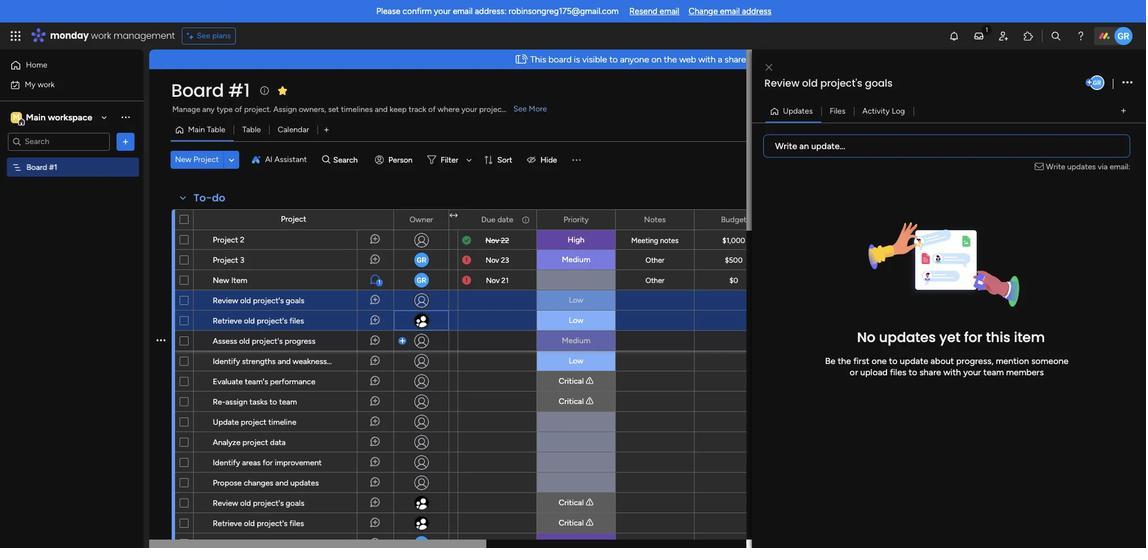 Task type: describe. For each thing, give the bounding box(es) containing it.
no updates yet for this item
[[857, 328, 1045, 347]]

3
[[240, 256, 244, 265]]

activity
[[863, 106, 890, 116]]

team's
[[245, 377, 268, 387]]

see plans button
[[182, 28, 236, 44]]

no
[[857, 328, 876, 347]]

due date
[[481, 215, 513, 224]]

and for updates
[[275, 479, 288, 488]]

table inside button
[[242, 125, 261, 135]]

my work
[[25, 80, 55, 89]]

update project timeline
[[213, 418, 296, 427]]

the inside be the first one to update about progress, mention someone or upload files to share with your team members
[[838, 356, 851, 367]]

new project button
[[171, 151, 223, 169]]

3 critical ⚠️️ from the top
[[559, 498, 594, 508]]

21
[[502, 276, 509, 285]]

inbox image
[[973, 30, 985, 42]]

animation image
[[512, 50, 530, 69]]

change
[[689, 6, 718, 16]]

project's inside review old project's goals field
[[820, 76, 863, 90]]

menu image
[[571, 154, 582, 166]]

hide
[[541, 155, 557, 165]]

to down update
[[909, 367, 917, 378]]

update
[[900, 356, 928, 367]]

select product image
[[10, 30, 21, 42]]

close image
[[766, 63, 772, 72]]

Owner field
[[407, 214, 436, 226]]

board #1 inside list box
[[26, 162, 57, 172]]

stands.
[[507, 105, 532, 114]]

assistant
[[275, 155, 307, 164]]

project for timeline
[[241, 418, 266, 427]]

to-
[[194, 191, 212, 205]]

keep
[[390, 105, 407, 114]]

apps image
[[1023, 30, 1034, 42]]

Priority field
[[561, 214, 592, 226]]

4 critical ⚠️️ from the top
[[559, 519, 594, 528]]

greg robinson image
[[1115, 27, 1133, 45]]

new project
[[175, 155, 219, 164]]

track
[[409, 105, 426, 114]]

write for write an update...
[[775, 140, 797, 151]]

0 horizontal spatial dapulse addbtn image
[[399, 338, 405, 345]]

invite members image
[[998, 30, 1009, 42]]

main table
[[188, 125, 225, 135]]

0 horizontal spatial updates
[[290, 479, 319, 488]]

0 vertical spatial for
[[964, 328, 983, 347]]

identify for identify strengths and weaknesses
[[213, 357, 240, 367]]

areas
[[242, 458, 261, 468]]

0 vertical spatial #1
[[228, 78, 250, 103]]

please confirm your email address: robinsongreg175@gmail.com
[[376, 6, 619, 16]]

propose changes and updates
[[213, 479, 319, 488]]

be the first one to update about progress, mention someone or upload files to share with your team members
[[825, 356, 1069, 378]]

other for new item
[[646, 276, 665, 285]]

update...
[[811, 140, 846, 151]]

work for monday
[[91, 29, 111, 42]]

tasks
[[249, 397, 268, 407]]

date
[[497, 215, 513, 224]]

1 retrieve old project's files from the top
[[213, 316, 304, 326]]

identify for identify areas for improvement
[[213, 458, 240, 468]]

2 critical from the top
[[559, 397, 584, 406]]

resend email link
[[630, 6, 680, 16]]

home button
[[7, 56, 121, 74]]

1 image
[[982, 23, 992, 36]]

calendar
[[278, 125, 309, 135]]

ai
[[265, 155, 273, 164]]

main workspace
[[26, 112, 92, 122]]

updates for write
[[1067, 162, 1096, 171]]

one
[[872, 356, 887, 367]]

with inside be the first one to update about progress, mention someone or upload files to share with your team members
[[944, 367, 961, 378]]

ai logo image
[[252, 155, 261, 164]]

3 critical from the top
[[559, 498, 584, 508]]

data
[[270, 438, 286, 448]]

$1,000
[[722, 236, 745, 245]]

on
[[651, 54, 662, 65]]

new for new project
[[175, 155, 192, 164]]

strengths
[[242, 357, 276, 367]]

via
[[1098, 162, 1108, 171]]

nov for nov 23
[[486, 256, 499, 264]]

1 button
[[357, 270, 394, 291]]

write for write updates via email:
[[1046, 162, 1066, 171]]

notifications image
[[949, 30, 960, 42]]

#1 inside board #1 list box
[[49, 162, 57, 172]]

see more link
[[512, 104, 548, 115]]

1 vertical spatial your
[[462, 105, 477, 114]]

link
[[765, 54, 778, 65]]

home
[[26, 60, 47, 70]]

v2 search image
[[322, 154, 331, 166]]

budget
[[721, 215, 747, 224]]

1 critical ⚠️️ from the top
[[559, 377, 594, 386]]

review inside field
[[765, 76, 800, 90]]

identify strengths and weaknesses
[[213, 357, 335, 367]]

address:
[[475, 6, 507, 16]]

2 of from the left
[[428, 105, 436, 114]]

mention
[[996, 356, 1029, 367]]

envelope o image
[[1035, 161, 1046, 173]]

filter button
[[423, 151, 476, 169]]

person
[[389, 155, 413, 165]]

1 critical from the top
[[559, 377, 584, 386]]

project for project 3
[[213, 256, 238, 265]]

improvement
[[275, 458, 322, 468]]

1 horizontal spatial dapulse addbtn image
[[1086, 79, 1093, 86]]

visible
[[582, 54, 607, 65]]

v2 overdue deadline image
[[462, 255, 471, 265]]

to-do
[[194, 191, 225, 205]]

2 critical ⚠️️ from the top
[[559, 397, 594, 406]]

updates
[[783, 106, 813, 116]]

upload
[[860, 367, 888, 378]]

1 low from the top
[[569, 296, 584, 305]]

someone
[[1032, 356, 1069, 367]]

0 horizontal spatial for
[[263, 458, 273, 468]]

add view image for calendar
[[324, 126, 329, 134]]

nov 21
[[486, 276, 509, 285]]

members
[[1006, 367, 1044, 378]]

2 vertical spatial review
[[213, 499, 238, 508]]

0 vertical spatial files
[[290, 316, 304, 326]]

this
[[986, 328, 1011, 347]]

shareable
[[725, 54, 763, 65]]

1 ⚠️️ from the top
[[586, 377, 594, 386]]

1
[[378, 279, 381, 286]]

Due date field
[[479, 214, 516, 226]]

a
[[718, 54, 723, 65]]

m
[[13, 112, 20, 122]]

v2 expand column image
[[450, 211, 458, 221]]

22
[[501, 236, 509, 245]]

2 retrieve from the top
[[213, 519, 242, 529]]

meeting notes
[[631, 236, 679, 245]]

re-
[[213, 397, 225, 407]]

write an update... button
[[763, 134, 1131, 157]]

due
[[481, 215, 496, 224]]

board
[[549, 54, 572, 65]]

identify areas for improvement
[[213, 458, 322, 468]]

confirm
[[403, 6, 432, 16]]

0 vertical spatial project
[[479, 105, 505, 114]]

greg robinson image
[[1090, 75, 1105, 90]]

evaluate
[[213, 377, 243, 387]]

new item
[[213, 276, 247, 285]]

more
[[529, 104, 547, 114]]



Task type: locate. For each thing, give the bounding box(es) containing it.
0 vertical spatial review old project's goals
[[765, 76, 893, 90]]

main for main workspace
[[26, 112, 46, 122]]

updates up update
[[879, 328, 936, 347]]

retrieve old project's files up assess old project's progress
[[213, 316, 304, 326]]

change email address
[[689, 6, 772, 16]]

#1 down search in workspace field
[[49, 162, 57, 172]]

board #1 down search in workspace field
[[26, 162, 57, 172]]

where
[[438, 105, 460, 114]]

3 email from the left
[[720, 6, 740, 16]]

dapulse addbtn image
[[1086, 79, 1093, 86], [399, 338, 405, 345]]

goals up progress
[[286, 296, 304, 306]]

1 retrieve from the top
[[213, 316, 242, 326]]

type
[[217, 105, 233, 114]]

1 horizontal spatial of
[[428, 105, 436, 114]]

1 horizontal spatial for
[[964, 328, 983, 347]]

retrieve up assess
[[213, 316, 242, 326]]

files
[[830, 106, 846, 116]]

email left address:
[[453, 6, 473, 16]]

write inside button
[[775, 140, 797, 151]]

or
[[850, 367, 858, 378]]

1 vertical spatial the
[[838, 356, 851, 367]]

review down propose
[[213, 499, 238, 508]]

new down main table button
[[175, 155, 192, 164]]

email right change
[[720, 6, 740, 16]]

filter
[[441, 155, 459, 165]]

2 email from the left
[[660, 6, 680, 16]]

0 vertical spatial board
[[171, 78, 224, 103]]

sort button
[[479, 151, 519, 169]]

log
[[892, 106, 905, 116]]

timelines
[[341, 105, 373, 114]]

angle down image
[[229, 156, 234, 164]]

1 horizontal spatial board #1
[[171, 78, 250, 103]]

1 vertical spatial low
[[569, 316, 584, 325]]

other
[[646, 256, 665, 265], [646, 276, 665, 285]]

to right one
[[889, 356, 898, 367]]

main
[[26, 112, 46, 122], [188, 125, 205, 135]]

meeting
[[631, 236, 658, 245]]

review down close "image"
[[765, 76, 800, 90]]

2 table from the left
[[242, 125, 261, 135]]

0 vertical spatial and
[[375, 105, 388, 114]]

2 other from the top
[[646, 276, 665, 285]]

team down performance
[[279, 397, 297, 407]]

1 horizontal spatial email
[[660, 6, 680, 16]]

identify up evaluate
[[213, 357, 240, 367]]

1 horizontal spatial with
[[944, 367, 961, 378]]

0 horizontal spatial board
[[26, 162, 47, 172]]

files down update
[[890, 367, 907, 378]]

0 horizontal spatial the
[[664, 54, 677, 65]]

and right changes
[[275, 479, 288, 488]]

re-assign tasks to team
[[213, 397, 297, 407]]

nov for nov 21
[[486, 276, 500, 285]]

yet
[[940, 328, 961, 347]]

2 ⚠️️ from the top
[[586, 397, 594, 406]]

project 3
[[213, 256, 244, 265]]

0 vertical spatial updates
[[1067, 162, 1096, 171]]

add view image down set
[[324, 126, 329, 134]]

to right tasks
[[270, 397, 277, 407]]

2 retrieve old project's files from the top
[[213, 519, 304, 529]]

1 vertical spatial see
[[513, 104, 527, 114]]

0 horizontal spatial new
[[175, 155, 192, 164]]

arrow down image
[[462, 153, 476, 167]]

2 vertical spatial project
[[243, 438, 268, 448]]

v2 overdue deadline image
[[462, 275, 471, 286]]

0 vertical spatial write
[[775, 140, 797, 151]]

0 vertical spatial retrieve
[[213, 316, 242, 326]]

0 horizontal spatial board #1
[[26, 162, 57, 172]]

of right track
[[428, 105, 436, 114]]

see for see more
[[513, 104, 527, 114]]

0 horizontal spatial main
[[26, 112, 46, 122]]

0 horizontal spatial add view image
[[324, 126, 329, 134]]

assign
[[273, 105, 297, 114]]

Search field
[[331, 152, 364, 168]]

table down any
[[207, 125, 225, 135]]

work for my
[[38, 80, 55, 89]]

1 vertical spatial review
[[213, 296, 238, 306]]

1 horizontal spatial table
[[242, 125, 261, 135]]

1 vertical spatial board #1
[[26, 162, 57, 172]]

new for new item
[[213, 276, 229, 285]]

table inside button
[[207, 125, 225, 135]]

0 vertical spatial team
[[984, 367, 1004, 378]]

1 vertical spatial review old project's goals
[[213, 296, 304, 306]]

activity log
[[863, 106, 905, 116]]

1 horizontal spatial #1
[[228, 78, 250, 103]]

notes
[[644, 215, 666, 224]]

1 vertical spatial retrieve
[[213, 519, 242, 529]]

email for resend email
[[660, 6, 680, 16]]

Search in workspace field
[[24, 135, 94, 148]]

low
[[569, 296, 584, 305], [569, 316, 584, 325], [569, 356, 584, 366]]

1 horizontal spatial main
[[188, 125, 205, 135]]

1 horizontal spatial work
[[91, 29, 111, 42]]

0 vertical spatial low
[[569, 296, 584, 305]]

address
[[742, 6, 772, 16]]

v2 done deadline image
[[462, 235, 471, 246]]

updates button
[[766, 102, 821, 120]]

nov for nov 22
[[486, 236, 499, 245]]

2 vertical spatial your
[[963, 367, 981, 378]]

updates down improvement
[[290, 479, 319, 488]]

with left a
[[699, 54, 716, 65]]

0 horizontal spatial write
[[775, 140, 797, 151]]

anyone
[[620, 54, 649, 65]]

add view image for activity log
[[1121, 107, 1126, 115]]

write updates via email:
[[1046, 162, 1131, 171]]

other for project 3
[[646, 256, 665, 265]]

to right the visible
[[609, 54, 618, 65]]

4 ⚠️️ from the top
[[586, 519, 594, 528]]

1 vertical spatial work
[[38, 80, 55, 89]]

1 vertical spatial retrieve old project's files
[[213, 519, 304, 529]]

see plans
[[197, 31, 231, 41]]

board down search in workspace field
[[26, 162, 47, 172]]

review old project's goals up files
[[765, 76, 893, 90]]

goals inside field
[[865, 76, 893, 90]]

0 horizontal spatial your
[[434, 6, 451, 16]]

your right where
[[462, 105, 477, 114]]

your inside be the first one to update about progress, mention someone or upload files to share with your team members
[[963, 367, 981, 378]]

Notes field
[[641, 214, 669, 226]]

$0
[[729, 276, 738, 285]]

1 vertical spatial for
[[263, 458, 273, 468]]

1 horizontal spatial updates
[[879, 328, 936, 347]]

2 vertical spatial updates
[[290, 479, 319, 488]]

options image
[[120, 136, 131, 147]]

1 vertical spatial with
[[944, 367, 961, 378]]

1 vertical spatial goals
[[286, 296, 304, 306]]

1 table from the left
[[207, 125, 225, 135]]

an
[[800, 140, 809, 151]]

files inside be the first one to update about progress, mention someone or upload files to share with your team members
[[890, 367, 907, 378]]

0 vertical spatial medium
[[562, 255, 591, 265]]

1 vertical spatial new
[[213, 276, 229, 285]]

add view image
[[1121, 107, 1126, 115], [324, 126, 329, 134]]

with down about
[[944, 367, 961, 378]]

and left the keep
[[375, 105, 388, 114]]

evaluate team's performance
[[213, 377, 315, 387]]

for right yet
[[964, 328, 983, 347]]

1 identify from the top
[[213, 357, 240, 367]]

ai assistant
[[265, 155, 307, 164]]

4 critical from the top
[[559, 519, 584, 528]]

1 medium from the top
[[562, 255, 591, 265]]

workspace
[[48, 112, 92, 122]]

1 horizontal spatial your
[[462, 105, 477, 114]]

nov 23
[[486, 256, 509, 264]]

Board #1 field
[[168, 78, 253, 103]]

main for main table
[[188, 125, 205, 135]]

search everything image
[[1051, 30, 1062, 42]]

nov left 22 at left
[[486, 236, 499, 245]]

write left via
[[1046, 162, 1066, 171]]

0 vertical spatial other
[[646, 256, 665, 265]]

1 vertical spatial dapulse addbtn image
[[399, 338, 405, 345]]

workspace image
[[11, 111, 22, 124]]

main down manage
[[188, 125, 205, 135]]

item
[[231, 276, 247, 285]]

show board description image
[[258, 85, 271, 96]]

1 vertical spatial files
[[890, 367, 907, 378]]

0 horizontal spatial with
[[699, 54, 716, 65]]

1 horizontal spatial the
[[838, 356, 851, 367]]

Review old project's goals field
[[762, 76, 1084, 91]]

2 horizontal spatial email
[[720, 6, 740, 16]]

add view image down options icon
[[1121, 107, 1126, 115]]

be
[[825, 356, 836, 367]]

resend
[[630, 6, 658, 16]]

write an update...
[[775, 140, 846, 151]]

item
[[1014, 328, 1045, 347]]

the
[[664, 54, 677, 65], [838, 356, 851, 367]]

0 horizontal spatial #1
[[49, 162, 57, 172]]

web
[[679, 54, 696, 65]]

0 horizontal spatial table
[[207, 125, 225, 135]]

management
[[114, 29, 175, 42]]

1 vertical spatial and
[[278, 357, 291, 367]]

board inside list box
[[26, 162, 47, 172]]

change email address link
[[689, 6, 772, 16]]

this  board is visible to anyone on the web with a shareable link
[[530, 54, 778, 65]]

table button
[[234, 121, 269, 139]]

2 vertical spatial and
[[275, 479, 288, 488]]

project for project 2
[[213, 235, 238, 245]]

project down update project timeline
[[243, 438, 268, 448]]

my
[[25, 80, 36, 89]]

medium
[[562, 255, 591, 265], [562, 336, 591, 346]]

nov left 21
[[486, 276, 500, 285]]

project inside button
[[194, 155, 219, 164]]

0 vertical spatial your
[[434, 6, 451, 16]]

goals down propose changes and updates
[[286, 499, 304, 508]]

updates for no
[[879, 328, 936, 347]]

old
[[802, 76, 818, 90], [240, 296, 251, 306], [244, 316, 255, 326], [239, 337, 250, 346], [240, 499, 251, 508], [244, 519, 255, 529]]

project for project
[[281, 215, 306, 224]]

retrieve down propose
[[213, 519, 242, 529]]

0 horizontal spatial team
[[279, 397, 297, 407]]

write left an
[[775, 140, 797, 151]]

please
[[376, 6, 401, 16]]

1 vertical spatial medium
[[562, 336, 591, 346]]

0 vertical spatial new
[[175, 155, 192, 164]]

and up performance
[[278, 357, 291, 367]]

person button
[[370, 151, 419, 169]]

To-do field
[[191, 191, 228, 205]]

1 horizontal spatial team
[[984, 367, 1004, 378]]

see inside see more link
[[513, 104, 527, 114]]

for right "areas"
[[263, 458, 273, 468]]

0 vertical spatial add view image
[[1121, 107, 1126, 115]]

1 of from the left
[[235, 105, 242, 114]]

board #1 up any
[[171, 78, 250, 103]]

table down project.
[[242, 125, 261, 135]]

main inside workspace selection element
[[26, 112, 46, 122]]

identify down analyze in the bottom of the page
[[213, 458, 240, 468]]

main right workspace image
[[26, 112, 46, 122]]

work right "my"
[[38, 80, 55, 89]]

board up any
[[171, 78, 224, 103]]

0 vertical spatial see
[[197, 31, 210, 41]]

of
[[235, 105, 242, 114], [428, 105, 436, 114]]

2 vertical spatial files
[[290, 519, 304, 529]]

1 vertical spatial team
[[279, 397, 297, 407]]

project
[[479, 105, 505, 114], [241, 418, 266, 427], [243, 438, 268, 448]]

retrieve old project's files down changes
[[213, 519, 304, 529]]

1 horizontal spatial new
[[213, 276, 229, 285]]

2 vertical spatial goals
[[286, 499, 304, 508]]

1 vertical spatial updates
[[879, 328, 936, 347]]

the right be
[[838, 356, 851, 367]]

2 identify from the top
[[213, 458, 240, 468]]

changes
[[244, 479, 273, 488]]

review old project's goals down changes
[[213, 499, 304, 508]]

and
[[375, 105, 388, 114], [278, 357, 291, 367], [275, 479, 288, 488]]

team down progress,
[[984, 367, 1004, 378]]

1 vertical spatial main
[[188, 125, 205, 135]]

work
[[91, 29, 111, 42], [38, 80, 55, 89]]

monday
[[50, 29, 89, 42]]

review old project's goals down item
[[213, 296, 304, 306]]

updates
[[1067, 162, 1096, 171], [879, 328, 936, 347], [290, 479, 319, 488]]

0 horizontal spatial work
[[38, 80, 55, 89]]

1 vertical spatial nov
[[486, 256, 499, 264]]

see inside see plans button
[[197, 31, 210, 41]]

nov left 23
[[486, 256, 499, 264]]

2 low from the top
[[569, 316, 584, 325]]

2 medium from the top
[[562, 336, 591, 346]]

0 vertical spatial work
[[91, 29, 111, 42]]

files down propose changes and updates
[[290, 519, 304, 529]]

0 horizontal spatial email
[[453, 6, 473, 16]]

review old project's goals
[[765, 76, 893, 90], [213, 296, 304, 306], [213, 499, 304, 508]]

and for weaknesses
[[278, 357, 291, 367]]

1 other from the top
[[646, 256, 665, 265]]

option
[[0, 157, 144, 159]]

2 vertical spatial low
[[569, 356, 584, 366]]

1 vertical spatial write
[[1046, 162, 1066, 171]]

0 vertical spatial board #1
[[171, 78, 250, 103]]

ai assistant button
[[247, 151, 312, 169]]

0 vertical spatial retrieve old project's files
[[213, 316, 304, 326]]

23
[[501, 256, 509, 264]]

notes
[[660, 236, 679, 245]]

any
[[202, 105, 215, 114]]

0 horizontal spatial of
[[235, 105, 242, 114]]

workspace options image
[[120, 112, 131, 123]]

2 vertical spatial review old project's goals
[[213, 499, 304, 508]]

#1 up type
[[228, 78, 250, 103]]

see for see plans
[[197, 31, 210, 41]]

progress,
[[956, 356, 994, 367]]

email for change email address
[[720, 6, 740, 16]]

new left item
[[213, 276, 229, 285]]

board #1 list box
[[0, 155, 144, 329]]

your down progress,
[[963, 367, 981, 378]]

3 low from the top
[[569, 356, 584, 366]]

workspace selection element
[[11, 111, 94, 125]]

priority
[[564, 215, 589, 224]]

see left plans
[[197, 31, 210, 41]]

0 vertical spatial review
[[765, 76, 800, 90]]

main inside button
[[188, 125, 205, 135]]

project down re-assign tasks to team
[[241, 418, 266, 427]]

review old project's goals inside field
[[765, 76, 893, 90]]

remove from favorites image
[[277, 85, 288, 96]]

team inside be the first one to update about progress, mention someone or upload files to share with your team members
[[984, 367, 1004, 378]]

progress
[[285, 337, 316, 346]]

0 vertical spatial identify
[[213, 357, 240, 367]]

1 horizontal spatial write
[[1046, 162, 1066, 171]]

see left more
[[513, 104, 527, 114]]

main table button
[[171, 121, 234, 139]]

1 vertical spatial board
[[26, 162, 47, 172]]

0 vertical spatial goals
[[865, 76, 893, 90]]

files up progress
[[290, 316, 304, 326]]

help image
[[1075, 30, 1087, 42]]

project left stands.
[[479, 105, 505, 114]]

team
[[984, 367, 1004, 378], [279, 397, 297, 407]]

goals up the activity
[[865, 76, 893, 90]]

for
[[964, 328, 983, 347], [263, 458, 273, 468]]

this
[[530, 54, 546, 65]]

1 horizontal spatial add view image
[[1121, 107, 1126, 115]]

3 ⚠️️ from the top
[[586, 498, 594, 508]]

updates left via
[[1067, 162, 1096, 171]]

project for data
[[243, 438, 268, 448]]

options image
[[1123, 75, 1133, 90]]

files button
[[821, 102, 854, 120]]

0 horizontal spatial see
[[197, 31, 210, 41]]

1 horizontal spatial board
[[171, 78, 224, 103]]

old inside field
[[802, 76, 818, 90]]

1 horizontal spatial see
[[513, 104, 527, 114]]

0 vertical spatial with
[[699, 54, 716, 65]]

review down new item on the left bottom of the page
[[213, 296, 238, 306]]

of right type
[[235, 105, 242, 114]]

1 vertical spatial identify
[[213, 458, 240, 468]]

new inside button
[[175, 155, 192, 164]]

2 horizontal spatial updates
[[1067, 162, 1096, 171]]

work right monday
[[91, 29, 111, 42]]

manage
[[172, 105, 200, 114]]

the right on
[[664, 54, 677, 65]]

column information image
[[521, 215, 530, 224]]

work inside button
[[38, 80, 55, 89]]

your
[[434, 6, 451, 16], [462, 105, 477, 114], [963, 367, 981, 378]]

1 email from the left
[[453, 6, 473, 16]]

2
[[240, 235, 245, 245]]

performance
[[270, 377, 315, 387]]

0 vertical spatial nov
[[486, 236, 499, 245]]

nov 22
[[486, 236, 509, 245]]

do
[[212, 191, 225, 205]]

your right confirm
[[434, 6, 451, 16]]

email right resend at the top right of page
[[660, 6, 680, 16]]

0 vertical spatial the
[[664, 54, 677, 65]]

Budget field
[[718, 214, 750, 226]]



Task type: vqa. For each thing, say whether or not it's contained in the screenshot.
Scratch
no



